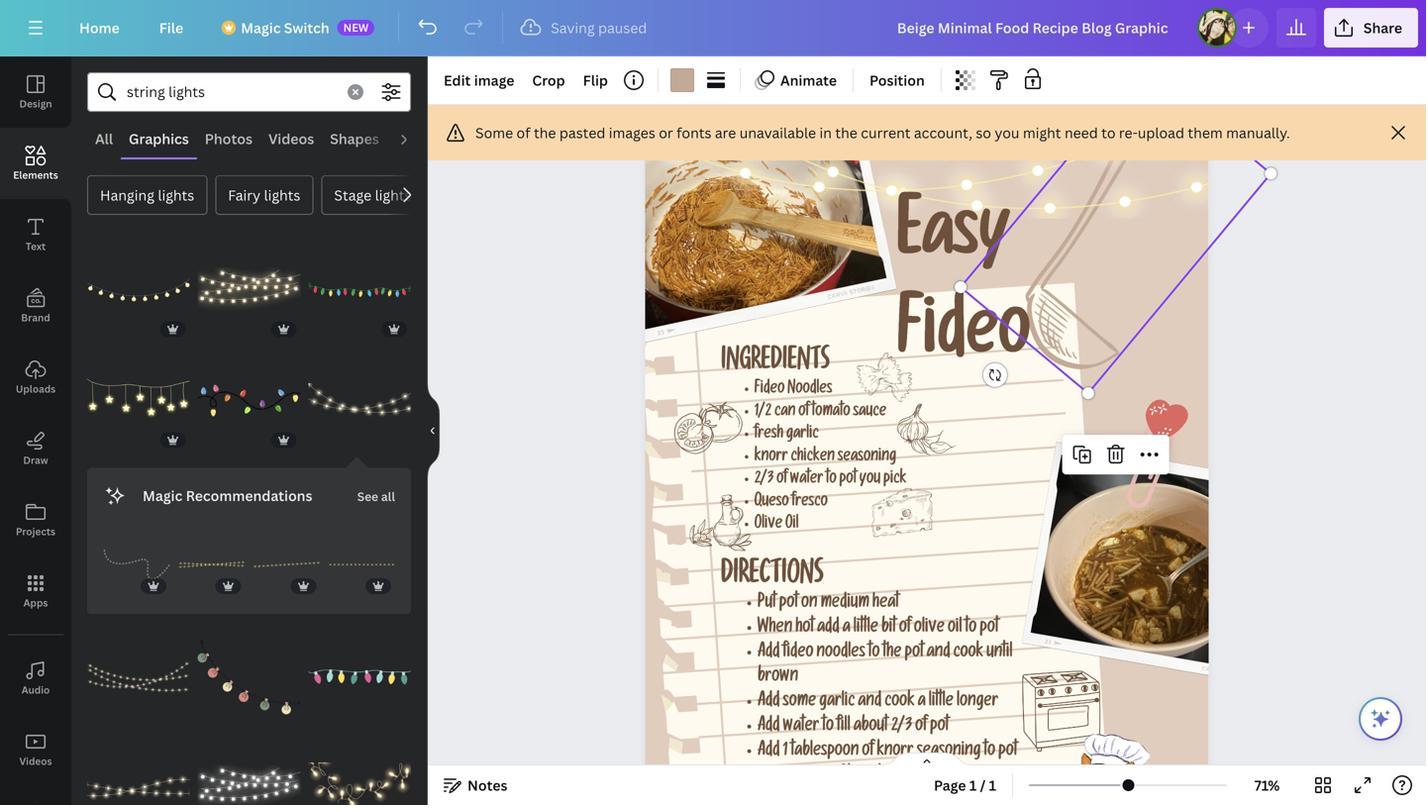 Task type: describe. For each thing, give the bounding box(es) containing it.
edit image
[[444, 71, 515, 90]]

design
[[19, 97, 52, 110]]

magic recommendations
[[143, 486, 312, 505]]

fresh
[[755, 427, 784, 444]]

page 1 / 1
[[934, 776, 997, 795]]

edit image button
[[436, 64, 522, 96]]

tomato inside fideo noodles 1/2 can of tomato sauce fresh garlic knorr chicken seasoning 2/3 of water to pot you pick queso fresco olive oil
[[812, 405, 851, 422]]

of up show pages image
[[916, 719, 927, 737]]

uploads button
[[0, 342, 71, 413]]

draw
[[23, 454, 48, 467]]

queso
[[755, 495, 789, 512]]

farfalle pasta illustration image
[[857, 353, 913, 402]]

saving
[[551, 18, 595, 37]]

1 vertical spatial little
[[929, 694, 954, 712]]

1 horizontal spatial 1
[[970, 776, 977, 795]]

all button
[[87, 120, 121, 158]]

stage
[[334, 186, 372, 205]]

home link
[[63, 8, 135, 48]]

main menu bar
[[0, 0, 1427, 56]]

put
[[758, 595, 777, 614]]

see all
[[357, 488, 395, 505]]

uploads
[[16, 382, 56, 396]]

garlic inside fideo noodles 1/2 can of tomato sauce fresh garlic knorr chicken seasoning 2/3 of water to pot you pick queso fresco olive oil
[[787, 427, 819, 444]]

1 horizontal spatial you
[[995, 123, 1020, 142]]

text button
[[0, 199, 71, 270]]

water inside put pot on medium heat when hot add a little bit of olive oil to pot add fideo noodles to the pot and cook until brown add some garlic and cook a little longer add water to fill about 2/3 of pot add 1 tablespoon of knorr seasoning to pot and 1/2 can of tomato sauce
[[783, 719, 820, 737]]

fideo noodles 1/2 can of tomato sauce fresh garlic knorr chicken seasoning 2/3 of water to pot you pick queso fresco olive oil
[[755, 382, 907, 534]]

colorful christmas lights image
[[308, 626, 411, 729]]

elements button
[[0, 128, 71, 199]]

of down tablespoon
[[833, 768, 845, 786]]

tomato inside put pot on medium heat when hot add a little bit of olive oil to pot add fideo noodles to the pot and cook until brown add some garlic and cook a little longer add water to fill about 2/3 of pot add 1 tablespoon of knorr seasoning to pot and 1/2 can of tomato sauce
[[848, 768, 890, 786]]

0 vertical spatial audio button
[[387, 120, 443, 158]]

are
[[715, 123, 736, 142]]

to inside fideo noodles 1/2 can of tomato sauce fresh garlic knorr chicken seasoning 2/3 of water to pot you pick queso fresco olive oil
[[826, 472, 837, 489]]

laddle icon image
[[961, 68, 1271, 393]]

magic switch
[[241, 18, 330, 37]]

4 add from the top
[[758, 743, 780, 762]]

ingredients
[[721, 350, 830, 378]]

page
[[934, 776, 966, 795]]

image
[[474, 71, 515, 90]]

new
[[343, 20, 369, 35]]

some of the pasted images or fonts are unavailable in the current account, so you might need to re-upload them manually.
[[476, 123, 1290, 142]]

stage lights
[[334, 186, 412, 205]]

brand
[[21, 311, 50, 324]]

design button
[[0, 56, 71, 128]]

medium
[[821, 595, 870, 614]]

directions
[[721, 564, 824, 593]]

see all button
[[355, 476, 397, 515]]

noodles
[[817, 645, 866, 663]]

pasted
[[560, 123, 606, 142]]

flip button
[[575, 64, 616, 96]]

#c8a994 image
[[671, 68, 694, 92]]

0 horizontal spatial a
[[843, 620, 851, 638]]

#c8a994 image
[[671, 68, 694, 92]]

1 vertical spatial a
[[918, 694, 926, 712]]

need
[[1065, 123, 1098, 142]]

water inside fideo noodles 1/2 can of tomato sauce fresh garlic knorr chicken seasoning 2/3 of water to pot you pick queso fresco olive oil
[[790, 472, 824, 489]]

easy
[[897, 206, 1010, 280]]

to left re-
[[1102, 123, 1116, 142]]

see
[[357, 488, 378, 505]]

0 vertical spatial little
[[854, 620, 879, 638]]

videos inside side panel tab list
[[19, 755, 52, 768]]

apps
[[23, 596, 48, 610]]

fresco
[[792, 495, 828, 512]]

animate button
[[749, 64, 845, 96]]

file
[[159, 18, 183, 37]]

unavailable
[[740, 123, 816, 142]]

show pages image
[[880, 752, 975, 768]]

Design title text field
[[882, 8, 1190, 48]]

file button
[[143, 8, 199, 48]]

you inside fideo noodles 1/2 can of tomato sauce fresh garlic knorr chicken seasoning 2/3 of water to pot you pick queso fresco olive oil
[[860, 472, 881, 489]]

lights for hanging lights
[[158, 186, 194, 205]]

photos
[[205, 129, 253, 148]]

to left fill
[[823, 719, 834, 737]]

to right oil
[[966, 620, 977, 638]]

1 inside put pot on medium heat when hot add a little bit of olive oil to pot add fideo noodles to the pot and cook until brown add some garlic and cook a little longer add water to fill about 2/3 of pot add 1 tablespoon of knorr seasoning to pot and 1/2 can of tomato sauce
[[783, 743, 788, 762]]

or
[[659, 123, 673, 142]]

0 vertical spatial videos
[[268, 129, 314, 148]]

pot left "gas stove, kitchenware , cooking cartoon doodle." 'image'
[[999, 743, 1018, 762]]

re-
[[1119, 123, 1138, 142]]

pick
[[884, 472, 907, 489]]

tablespoon
[[791, 743, 859, 762]]

projects button
[[0, 484, 71, 556]]

crop
[[532, 71, 565, 90]]

/
[[980, 776, 986, 795]]

fill
[[837, 719, 851, 737]]

olive
[[755, 517, 783, 534]]

2/3 inside fideo noodles 1/2 can of tomato sauce fresh garlic knorr chicken seasoning 2/3 of water to pot you pick queso fresco olive oil
[[755, 472, 774, 489]]

seasoning inside fideo noodles 1/2 can of tomato sauce fresh garlic knorr chicken seasoning 2/3 of water to pot you pick queso fresco olive oil
[[838, 450, 897, 467]]

to up / on the right bottom of page
[[984, 743, 996, 762]]

about
[[854, 719, 888, 737]]

fairy lights button
[[215, 175, 313, 215]]

1 vertical spatial audio button
[[0, 643, 71, 714]]

of right the some
[[517, 123, 531, 142]]

position button
[[862, 64, 933, 96]]

when
[[758, 620, 793, 638]]

hanging lights button
[[87, 175, 207, 215]]

olive oil hand drawn image
[[690, 495, 752, 551]]

2/3 inside put pot on medium heat when hot add a little bit of olive oil to pot add fideo noodles to the pot and cook until brown add some garlic and cook a little longer add water to fill about 2/3 of pot add 1 tablespoon of knorr seasoning to pot and 1/2 can of tomato sauce
[[891, 719, 913, 737]]

magic for magic switch
[[241, 18, 281, 37]]

71% button
[[1235, 770, 1300, 801]]

olive
[[914, 620, 945, 638]]

christmas lights hanging strings. image
[[198, 626, 300, 729]]

pot inside fideo noodles 1/2 can of tomato sauce fresh garlic knorr chicken seasoning 2/3 of water to pot you pick queso fresco olive oil
[[840, 472, 857, 489]]

sauce inside fideo noodles 1/2 can of tomato sauce fresh garlic knorr chicken seasoning 2/3 of water to pot you pick queso fresco olive oil
[[854, 405, 887, 422]]

gas stove, kitchenware , cooking cartoon doodle. image
[[1022, 670, 1101, 752]]

1 add from the top
[[758, 645, 780, 663]]

some
[[783, 694, 817, 712]]

recommendations
[[186, 486, 312, 505]]

graphics
[[129, 129, 189, 148]]

saving paused
[[551, 18, 647, 37]]

71%
[[1255, 776, 1280, 795]]

all
[[381, 488, 395, 505]]

share button
[[1324, 8, 1419, 48]]

can inside fideo noodles 1/2 can of tomato sauce fresh garlic knorr chicken seasoning 2/3 of water to pot you pick queso fresco olive oil
[[775, 405, 796, 422]]



Task type: locate. For each thing, give the bounding box(es) containing it.
text
[[26, 240, 46, 253]]

lights inside button
[[264, 186, 301, 205]]

1 vertical spatial audio
[[21, 684, 50, 697]]

magic for magic recommendations
[[143, 486, 183, 505]]

knorr
[[755, 450, 788, 467], [877, 743, 914, 762]]

the down 'bit' at the bottom right of the page
[[883, 645, 902, 663]]

and
[[927, 645, 951, 663], [858, 694, 882, 712], [758, 768, 782, 786]]

0 vertical spatial water
[[790, 472, 824, 489]]

1 horizontal spatial cook
[[954, 645, 984, 663]]

fideo for fideo
[[897, 305, 1031, 378]]

1 horizontal spatial little
[[929, 694, 954, 712]]

hot
[[796, 620, 814, 638]]

0 horizontal spatial 2/3
[[755, 472, 774, 489]]

can
[[775, 405, 796, 422], [806, 768, 830, 786]]

to
[[1102, 123, 1116, 142], [826, 472, 837, 489], [966, 620, 977, 638], [869, 645, 880, 663], [823, 719, 834, 737], [984, 743, 996, 762]]

0 horizontal spatial lights
[[158, 186, 194, 205]]

glowing christmas lights image
[[87, 626, 190, 729]]

so
[[976, 123, 992, 142]]

draw button
[[0, 413, 71, 484]]

bit
[[882, 620, 896, 638]]

1 horizontal spatial and
[[858, 694, 882, 712]]

1 horizontal spatial the
[[835, 123, 858, 142]]

pot up until
[[980, 620, 999, 638]]

lights
[[158, 186, 194, 205], [264, 186, 301, 205], [375, 186, 412, 205]]

a left the longer
[[918, 694, 926, 712]]

graphics button
[[121, 120, 197, 158]]

1 left / on the right bottom of page
[[970, 776, 977, 795]]

1 left tablespoon
[[783, 743, 788, 762]]

hanging lights
[[100, 186, 194, 205]]

1 vertical spatial sauce
[[893, 768, 929, 786]]

oil
[[948, 620, 963, 638]]

knorr down fresh in the bottom right of the page
[[755, 450, 788, 467]]

Search elements search field
[[127, 73, 336, 111]]

1 horizontal spatial seasoning
[[917, 743, 981, 762]]

brand button
[[0, 270, 71, 342]]

sauce down show pages image
[[893, 768, 929, 786]]

0 vertical spatial 1/2
[[755, 405, 772, 422]]

1 vertical spatial 1/2
[[785, 768, 803, 786]]

lights right fairy
[[264, 186, 301, 205]]

1 horizontal spatial can
[[806, 768, 830, 786]]

sauce inside put pot on medium heat when hot add a little bit of olive oil to pot add fideo noodles to the pot and cook until brown add some garlic and cook a little longer add water to fill about 2/3 of pot add 1 tablespoon of knorr seasoning to pot and 1/2 can of tomato sauce
[[893, 768, 929, 786]]

and down olive
[[927, 645, 951, 663]]

0 horizontal spatial knorr
[[755, 450, 788, 467]]

0 vertical spatial sauce
[[854, 405, 887, 422]]

on
[[802, 595, 818, 614]]

1 horizontal spatial sauce
[[893, 768, 929, 786]]

0 vertical spatial seasoning
[[838, 450, 897, 467]]

current
[[861, 123, 911, 142]]

0 vertical spatial magic
[[241, 18, 281, 37]]

of right 'bit' at the bottom right of the page
[[900, 620, 911, 638]]

can inside put pot on medium heat when hot add a little bit of olive oil to pot add fideo noodles to the pot and cook until brown add some garlic and cook a little longer add water to fill about 2/3 of pot add 1 tablespoon of knorr seasoning to pot and 1/2 can of tomato sauce
[[806, 768, 830, 786]]

3 add from the top
[[758, 719, 780, 737]]

0 vertical spatial knorr
[[755, 450, 788, 467]]

lights for stage lights
[[375, 186, 412, 205]]

hanging
[[100, 186, 154, 205]]

0 horizontal spatial fideo
[[755, 382, 785, 399]]

water up fresco
[[790, 472, 824, 489]]

1 horizontal spatial 1/2
[[785, 768, 803, 786]]

of up queso
[[777, 472, 788, 489]]

brown
[[758, 669, 799, 688]]

1 horizontal spatial videos button
[[261, 120, 322, 158]]

2 horizontal spatial and
[[927, 645, 951, 663]]

0 horizontal spatial garlic
[[787, 427, 819, 444]]

2 lights from the left
[[264, 186, 301, 205]]

lights right "hanging"
[[158, 186, 194, 205]]

1 vertical spatial can
[[806, 768, 830, 786]]

1 horizontal spatial lights
[[264, 186, 301, 205]]

1 vertical spatial cook
[[885, 694, 915, 712]]

pot left on
[[780, 595, 799, 614]]

tomato
[[812, 405, 851, 422], [848, 768, 890, 786]]

audio button down apps
[[0, 643, 71, 714]]

notes
[[468, 776, 508, 795]]

0 horizontal spatial magic
[[143, 486, 183, 505]]

1 vertical spatial 2/3
[[891, 719, 913, 737]]

0 horizontal spatial you
[[860, 472, 881, 489]]

garlic up chicken
[[787, 427, 819, 444]]

audio button right shapes in the top left of the page
[[387, 120, 443, 158]]

cook up about at bottom
[[885, 694, 915, 712]]

seasoning inside put pot on medium heat when hot add a little bit of olive oil to pot add fideo noodles to the pot and cook until brown add some garlic and cook a little longer add water to fill about 2/3 of pot add 1 tablespoon of knorr seasoning to pot and 1/2 can of tomato sauce
[[917, 743, 981, 762]]

audio down apps
[[21, 684, 50, 697]]

magic left switch
[[241, 18, 281, 37]]

garlic
[[787, 427, 819, 444], [820, 694, 855, 712]]

0 horizontal spatial and
[[758, 768, 782, 786]]

1 vertical spatial seasoning
[[917, 743, 981, 762]]

upload
[[1138, 123, 1185, 142]]

lights for fairy lights
[[264, 186, 301, 205]]

longer
[[957, 694, 999, 712]]

magic
[[241, 18, 281, 37], [143, 486, 183, 505]]

sauce
[[854, 405, 887, 422], [893, 768, 929, 786]]

elements
[[13, 168, 58, 182]]

position
[[870, 71, 925, 90]]

cool white string light bulb hand drawn image
[[198, 737, 300, 805]]

the
[[534, 123, 556, 142], [835, 123, 858, 142], [883, 645, 902, 663]]

0 vertical spatial 2/3
[[755, 472, 774, 489]]

1 lights from the left
[[158, 186, 194, 205]]

flip
[[583, 71, 608, 90]]

1/2 down tablespoon
[[785, 768, 803, 786]]

seasoning up page
[[917, 743, 981, 762]]

0 vertical spatial fideo
[[897, 305, 1031, 378]]

1 horizontal spatial a
[[918, 694, 926, 712]]

0 vertical spatial can
[[775, 405, 796, 422]]

2/3
[[755, 472, 774, 489], [891, 719, 913, 737]]

some
[[476, 123, 513, 142]]

2/3 right about at bottom
[[891, 719, 913, 737]]

0 horizontal spatial videos
[[19, 755, 52, 768]]

christmas lights string image
[[198, 349, 300, 452]]

crop button
[[524, 64, 573, 96]]

might
[[1023, 123, 1062, 142]]

1 horizontal spatial magic
[[241, 18, 281, 37]]

1 horizontal spatial audio
[[395, 129, 435, 148]]

seasoning
[[838, 450, 897, 467], [917, 743, 981, 762]]

to right the noodles on the bottom of page
[[869, 645, 880, 663]]

fonts
[[677, 123, 712, 142]]

2 add from the top
[[758, 694, 780, 712]]

noodles
[[788, 382, 833, 399]]

a right add
[[843, 620, 851, 638]]

account,
[[914, 123, 973, 142]]

in
[[820, 123, 832, 142]]

can down tablespoon
[[806, 768, 830, 786]]

1 vertical spatial you
[[860, 472, 881, 489]]

tomato down noodles
[[812, 405, 851, 422]]

1 vertical spatial garlic
[[820, 694, 855, 712]]

chicken
[[791, 450, 835, 467]]

of
[[517, 123, 531, 142], [799, 405, 810, 422], [777, 472, 788, 489], [900, 620, 911, 638], [916, 719, 927, 737], [862, 743, 874, 762], [833, 768, 845, 786]]

audio right shapes in the top left of the page
[[395, 129, 435, 148]]

1 horizontal spatial videos
[[268, 129, 314, 148]]

pot up show pages image
[[930, 719, 949, 737]]

1 vertical spatial magic
[[143, 486, 183, 505]]

0 vertical spatial audio
[[395, 129, 435, 148]]

and up about at bottom
[[858, 694, 882, 712]]

little
[[854, 620, 879, 638], [929, 694, 954, 712]]

little left the longer
[[929, 694, 954, 712]]

to down chicken
[[826, 472, 837, 489]]

light string element image
[[87, 349, 190, 452]]

hide image
[[427, 383, 440, 478]]

until
[[987, 645, 1013, 663]]

of down about at bottom
[[862, 743, 874, 762]]

1 right / on the right bottom of page
[[989, 776, 997, 795]]

1 horizontal spatial garlic
[[820, 694, 855, 712]]

share
[[1364, 18, 1403, 37]]

notes button
[[436, 770, 516, 801]]

of down noodles
[[799, 405, 810, 422]]

2 horizontal spatial the
[[883, 645, 902, 663]]

0 vertical spatial tomato
[[812, 405, 851, 422]]

colorful christmas lights illustration image
[[308, 239, 411, 341]]

heat
[[873, 595, 899, 614]]

fideo for fideo noodles 1/2 can of tomato sauce fresh garlic knorr chicken seasoning 2/3 of water to pot you pick queso fresco olive oil
[[755, 382, 785, 399]]

a
[[843, 620, 851, 638], [918, 694, 926, 712]]

seasoning up 'pick'
[[838, 450, 897, 467]]

0 vertical spatial videos button
[[261, 120, 322, 158]]

0 horizontal spatial 1/2
[[755, 405, 772, 422]]

group
[[87, 239, 190, 341], [198, 239, 300, 341], [308, 239, 411, 341], [87, 337, 190, 452], [198, 337, 300, 452], [308, 337, 411, 452], [103, 531, 170, 598], [178, 531, 245, 598], [253, 531, 320, 598], [328, 531, 395, 598], [87, 626, 190, 729], [198, 626, 300, 729], [308, 626, 411, 729], [87, 737, 190, 805], [198, 737, 300, 805], [308, 737, 411, 805]]

add
[[817, 620, 840, 638]]

0 vertical spatial garlic
[[787, 427, 819, 444]]

fideo inside fideo noodles 1/2 can of tomato sauce fresh garlic knorr chicken seasoning 2/3 of water to pot you pick queso fresco olive oil
[[755, 382, 785, 399]]

3 lights from the left
[[375, 186, 412, 205]]

all
[[95, 129, 113, 148]]

magic inside main 'menu bar'
[[241, 18, 281, 37]]

0 horizontal spatial sauce
[[854, 405, 887, 422]]

switch
[[284, 18, 330, 37]]

1 vertical spatial fideo
[[755, 382, 785, 399]]

0 horizontal spatial cook
[[885, 694, 915, 712]]

photos button
[[197, 120, 261, 158]]

2 horizontal spatial 1
[[989, 776, 997, 795]]

you left 'pick'
[[860, 472, 881, 489]]

0 horizontal spatial 1
[[783, 743, 788, 762]]

2 horizontal spatial lights
[[375, 186, 412, 205]]

water down some
[[783, 719, 820, 737]]

0 vertical spatial you
[[995, 123, 1020, 142]]

garlic inside put pot on medium heat when hot add a little bit of olive oil to pot add fideo noodles to the pot and cook until brown add some garlic and cook a little longer add water to fill about 2/3 of pot add 1 tablespoon of knorr seasoning to pot and 1/2 can of tomato sauce
[[820, 694, 855, 712]]

them
[[1188, 123, 1223, 142]]

0 horizontal spatial audio button
[[0, 643, 71, 714]]

2/3 up queso
[[755, 472, 774, 489]]

0 horizontal spatial the
[[534, 123, 556, 142]]

1 vertical spatial and
[[858, 694, 882, 712]]

edit
[[444, 71, 471, 90]]

the inside put pot on medium heat when hot add a little bit of olive oil to pot add fideo noodles to the pot and cook until brown add some garlic and cook a little longer add water to fill about 2/3 of pot add 1 tablespoon of knorr seasoning to pot and 1/2 can of tomato sauce
[[883, 645, 902, 663]]

1 horizontal spatial audio button
[[387, 120, 443, 158]]

glowing christmas lights illustration image
[[308, 349, 411, 452], [103, 531, 170, 598], [178, 531, 245, 598], [253, 531, 320, 598], [328, 531, 395, 598], [87, 737, 190, 805]]

string lights illustration image
[[87, 239, 190, 341]]

oil
[[786, 517, 799, 534]]

knorr down about at bottom
[[877, 743, 914, 762]]

1/2 inside put pot on medium heat when hot add a little bit of olive oil to pot add fideo noodles to the pot and cook until brown add some garlic and cook a little longer add water to fill about 2/3 of pot add 1 tablespoon of knorr seasoning to pot and 1/2 can of tomato sauce
[[785, 768, 803, 786]]

side panel tab list
[[0, 56, 71, 805]]

fideo
[[783, 645, 814, 663]]

fideo
[[897, 305, 1031, 378], [755, 382, 785, 399]]

the left pasted
[[534, 123, 556, 142]]

paused
[[598, 18, 647, 37]]

1 horizontal spatial fideo
[[897, 305, 1031, 378]]

magic left recommendations
[[143, 486, 183, 505]]

projects
[[16, 525, 55, 538]]

0 horizontal spatial can
[[775, 405, 796, 422]]

0 vertical spatial a
[[843, 620, 851, 638]]

the right in
[[835, 123, 858, 142]]

knorr inside fideo noodles 1/2 can of tomato sauce fresh garlic knorr chicken seasoning 2/3 of water to pot you pick queso fresco olive oil
[[755, 450, 788, 467]]

1 vertical spatial tomato
[[848, 768, 890, 786]]

can up fresh in the bottom right of the page
[[775, 405, 796, 422]]

1 horizontal spatial knorr
[[877, 743, 914, 762]]

1 horizontal spatial 2/3
[[891, 719, 913, 737]]

little left 'bit' at the bottom right of the page
[[854, 620, 879, 638]]

canva assistant image
[[1369, 707, 1393, 731]]

1 vertical spatial videos
[[19, 755, 52, 768]]

and down brown
[[758, 768, 782, 786]]

0 horizontal spatial little
[[854, 620, 879, 638]]

warm white string light bulb hand drawn image
[[198, 239, 300, 341]]

manually.
[[1227, 123, 1290, 142]]

0 horizontal spatial seasoning
[[838, 450, 897, 467]]

pot left 'pick'
[[840, 472, 857, 489]]

lights right stage
[[375, 186, 412, 205]]

2 vertical spatial and
[[758, 768, 782, 786]]

0 horizontal spatial videos button
[[0, 714, 71, 786]]

garlic up fill
[[820, 694, 855, 712]]

knorr inside put pot on medium heat when hot add a little bit of olive oil to pot add fideo noodles to the pot and cook until brown add some garlic and cook a little longer add water to fill about 2/3 of pot add 1 tablespoon of knorr seasoning to pot and 1/2 can of tomato sauce
[[877, 743, 914, 762]]

1/2 inside fideo noodles 1/2 can of tomato sauce fresh garlic knorr chicken seasoning 2/3 of water to pot you pick queso fresco olive oil
[[755, 405, 772, 422]]

you right so
[[995, 123, 1020, 142]]

1 vertical spatial knorr
[[877, 743, 914, 762]]

home
[[79, 18, 120, 37]]

animate
[[781, 71, 837, 90]]

sauce down 'farfalle pasta illustration' image
[[854, 405, 887, 422]]

tomato down about at bottom
[[848, 768, 890, 786]]

1 vertical spatial water
[[783, 719, 820, 737]]

1/2 up fresh in the bottom right of the page
[[755, 405, 772, 422]]

cook down oil
[[954, 645, 984, 663]]

audio inside side panel tab list
[[21, 684, 50, 697]]

0 vertical spatial and
[[927, 645, 951, 663]]

glowing string of lights image
[[308, 737, 411, 805]]

saving paused status
[[511, 16, 657, 40]]

0 vertical spatial cook
[[954, 645, 984, 663]]

0 horizontal spatial audio
[[21, 684, 50, 697]]

fairy lights
[[228, 186, 301, 205]]

pot down olive
[[905, 645, 924, 663]]

images
[[609, 123, 656, 142]]

1 vertical spatial videos button
[[0, 714, 71, 786]]



Task type: vqa. For each thing, say whether or not it's contained in the screenshot.
have inside "dropdown button"
no



